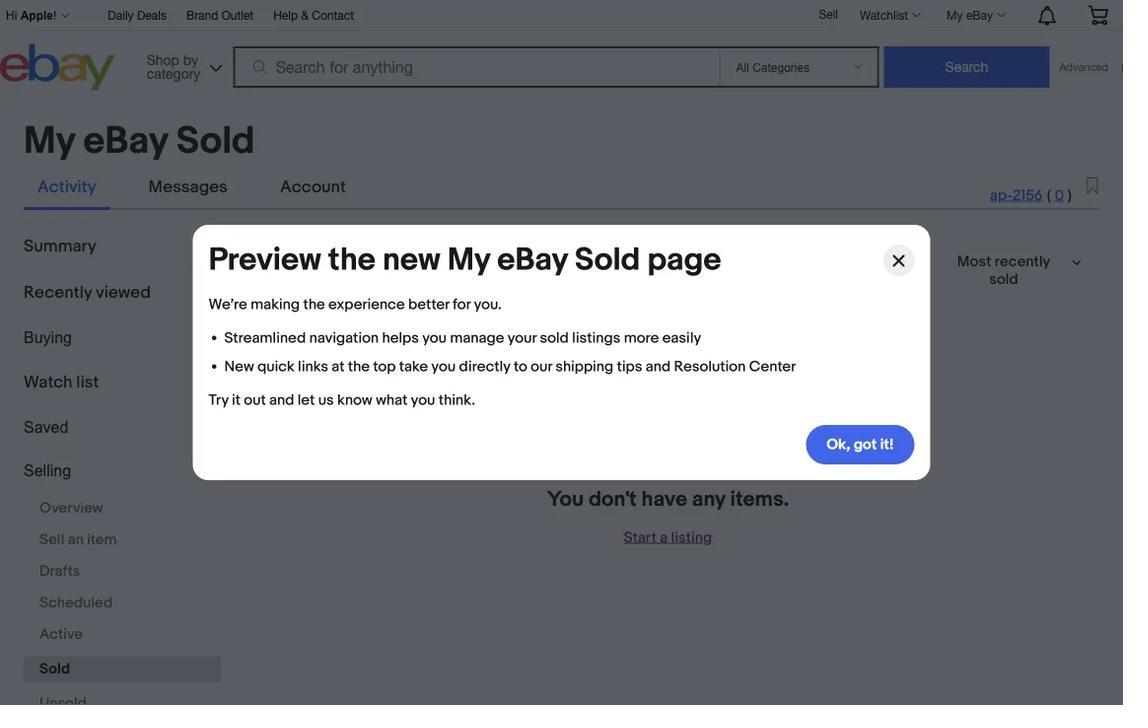 Task type: locate. For each thing, give the bounding box(es) containing it.
None submit
[[884, 46, 1050, 88]]

try
[[209, 392, 229, 409]]

sell for sell an item
[[39, 531, 64, 549]]

streamlined
[[224, 329, 306, 347]]

quick
[[258, 358, 295, 376]]

0
[[1055, 187, 1064, 204]]

banner
[[0, 0, 1123, 96]]

ebay
[[966, 8, 993, 22], [83, 119, 168, 165], [497, 241, 568, 280]]

you right helps
[[422, 329, 447, 347]]

0 vertical spatial my
[[947, 8, 963, 22]]

the up we're making the experience better for you.
[[328, 241, 376, 280]]

my inside my ebay link
[[947, 8, 963, 22]]

ebay right watchlist link
[[966, 8, 993, 22]]

0 horizontal spatial sell
[[39, 531, 64, 549]]

recently viewed link
[[24, 282, 151, 303]]

none submit inside banner
[[884, 46, 1050, 88]]

my
[[947, 8, 963, 22], [24, 119, 75, 165], [448, 241, 490, 280]]

don't
[[589, 486, 637, 512]]

help
[[273, 8, 298, 22]]

summary
[[24, 236, 97, 257]]

banner containing sell
[[0, 0, 1123, 96]]

1 vertical spatial the
[[303, 296, 325, 314]]

and
[[646, 358, 671, 376], [269, 392, 294, 409]]

1 vertical spatial my
[[24, 119, 75, 165]]

sort:
[[892, 253, 925, 270]]

experience
[[328, 296, 405, 314]]

0 horizontal spatial ebay
[[83, 119, 168, 165]]

you
[[547, 486, 584, 512]]

my up for
[[448, 241, 490, 280]]

ok, got it!
[[827, 436, 894, 454]]

new quick links at the top take you directly to our shipping tips and resolution center
[[224, 358, 796, 376]]

sold
[[176, 119, 255, 165], [575, 241, 640, 280], [237, 249, 302, 288], [39, 660, 70, 678]]

ebay for my ebay
[[966, 8, 993, 22]]

sell
[[819, 7, 838, 21], [39, 531, 64, 549]]

got
[[854, 436, 877, 454]]

1 horizontal spatial and
[[646, 358, 671, 376]]

us
[[318, 392, 334, 409]]

new
[[383, 241, 441, 280]]

0 horizontal spatial my
[[24, 119, 75, 165]]

you right take
[[431, 358, 456, 376]]

2 horizontal spatial ebay
[[966, 8, 993, 22]]

the right at
[[348, 358, 370, 376]]

resolution
[[674, 358, 746, 376]]

list
[[76, 372, 99, 393]]

an
[[68, 531, 84, 549]]

ebay for my ebay sold
[[83, 119, 168, 165]]

the right making
[[303, 296, 325, 314]]

a
[[660, 529, 668, 547]]

0 vertical spatial and
[[646, 358, 671, 376]]

ebay up activity
[[83, 119, 168, 165]]

1 horizontal spatial ebay
[[497, 241, 568, 280]]

1 vertical spatial sell
[[39, 531, 64, 549]]

recently viewed
[[24, 282, 151, 303]]

2 horizontal spatial my
[[947, 8, 963, 22]]

sell left watchlist
[[819, 7, 838, 21]]

sold
[[540, 329, 569, 347]]

ok, got it! button
[[806, 425, 915, 465]]

ebay inside account navigation
[[966, 8, 993, 22]]

my right watchlist link
[[947, 8, 963, 22]]

make sold your my ebay homepage image
[[1087, 177, 1099, 196]]

1 horizontal spatial sell
[[819, 7, 838, 21]]

2 vertical spatial ebay
[[497, 241, 568, 280]]

active
[[39, 626, 83, 644]]

you
[[422, 329, 447, 347], [431, 358, 456, 376], [411, 392, 435, 409]]

you right what
[[411, 392, 435, 409]]

sold link
[[24, 656, 221, 683]]

ap-2156
[[990, 187, 1043, 204]]

start a listing
[[624, 529, 712, 547]]

helps
[[382, 329, 419, 347]]

2 vertical spatial the
[[348, 358, 370, 376]]

ebay up you.
[[497, 241, 568, 280]]

my up activity
[[24, 119, 75, 165]]

2 vertical spatial my
[[448, 241, 490, 280]]

sell link
[[810, 7, 847, 21]]

1 vertical spatial and
[[269, 392, 294, 409]]

account link
[[266, 169, 360, 207]]

ok,
[[827, 436, 851, 454]]

advanced link
[[1050, 47, 1118, 87]]

1 vertical spatial ebay
[[83, 119, 168, 165]]

ebay inside dialog
[[497, 241, 568, 280]]

sell for sell
[[819, 7, 838, 21]]

account navigation
[[0, 0, 1123, 31]]

for
[[453, 296, 471, 314]]

and right 'tips'
[[646, 358, 671, 376]]

think.
[[439, 392, 475, 409]]

0 vertical spatial ebay
[[966, 8, 993, 22]]

preview
[[209, 241, 321, 280]]

sold up making
[[237, 249, 302, 288]]

page
[[647, 241, 721, 280]]

the
[[328, 241, 376, 280], [303, 296, 325, 314], [348, 358, 370, 376]]

&
[[301, 8, 309, 22]]

your shopping cart image
[[1087, 5, 1110, 25]]

sell inside account navigation
[[819, 7, 838, 21]]

my ebay
[[947, 8, 993, 22]]

messages
[[148, 177, 228, 198]]

item
[[87, 531, 117, 549]]

scheduled
[[39, 594, 113, 612]]

start
[[624, 529, 657, 547]]

tips
[[617, 358, 642, 376]]

sell left an
[[39, 531, 64, 549]]

1 horizontal spatial my
[[448, 241, 490, 280]]

items.
[[730, 486, 789, 512]]

and left let
[[269, 392, 294, 409]]

0 vertical spatial sell
[[819, 7, 838, 21]]

sold left "period:"
[[575, 241, 640, 280]]

listing
[[671, 529, 712, 547]]

what
[[376, 392, 408, 409]]

summary link
[[24, 236, 97, 257]]

watchlist
[[860, 8, 908, 22]]

it
[[232, 392, 241, 409]]

0 vertical spatial you
[[422, 329, 447, 347]]

drafts
[[39, 563, 80, 581]]

streamlined navigation helps you manage your sold listings more easily
[[224, 329, 701, 347]]



Task type: describe. For each thing, give the bounding box(es) containing it.
brand
[[186, 8, 218, 22]]

links
[[298, 358, 328, 376]]

0 vertical spatial the
[[328, 241, 376, 280]]

brand outlet link
[[186, 5, 254, 27]]

center
[[749, 358, 796, 376]]

preview the new my ebay sold page
[[209, 241, 721, 280]]

our
[[531, 358, 552, 376]]

help & contact link
[[273, 5, 354, 27]]

overview link
[[24, 498, 221, 519]]

daily
[[108, 8, 134, 22]]

have
[[642, 486, 687, 512]]

out
[[244, 392, 266, 409]]

more
[[624, 329, 659, 347]]

ap-2156 link
[[990, 187, 1043, 204]]

1 vertical spatial you
[[431, 358, 456, 376]]

start a listing link
[[247, 529, 1090, 547]]

my for my ebay sold
[[24, 119, 75, 165]]

daily deals
[[108, 8, 167, 22]]

to
[[514, 358, 527, 376]]

sold up messages
[[176, 119, 255, 165]]

period:
[[654, 253, 703, 270]]

overview
[[39, 500, 103, 517]]

easily
[[662, 329, 701, 347]]

2156
[[1013, 187, 1043, 204]]

let
[[298, 392, 315, 409]]

selling
[[24, 462, 71, 480]]

0 link
[[1055, 187, 1064, 204]]

active link
[[24, 624, 221, 645]]

know
[[337, 392, 373, 409]]

ap-
[[990, 187, 1013, 204]]

my ebay sold
[[24, 119, 255, 165]]

navigation
[[309, 329, 379, 347]]

better
[[408, 296, 450, 314]]

take
[[399, 358, 428, 376]]

advanced
[[1060, 61, 1109, 73]]

watch list link
[[24, 372, 99, 393]]

preview the new my ebay sold page dialog
[[0, 0, 1123, 705]]

contact
[[312, 8, 354, 22]]

selling button
[[24, 462, 221, 480]]

try it out and let us know what you think.
[[209, 392, 475, 409]]

account
[[280, 177, 346, 198]]

deals
[[137, 8, 167, 22]]

you don't have any items.
[[547, 486, 789, 512]]

watch
[[24, 372, 72, 393]]

sell an item
[[39, 531, 117, 549]]

listings
[[572, 329, 621, 347]]

at
[[332, 358, 345, 376]]

it!
[[880, 436, 894, 454]]

watchlist link
[[849, 3, 930, 27]]

help & contact
[[273, 8, 354, 22]]

my for my ebay
[[947, 8, 963, 22]]

top
[[373, 358, 396, 376]]

scheduled link
[[24, 593, 221, 614]]

brand outlet
[[186, 8, 254, 22]]

your
[[508, 329, 537, 347]]

manage
[[450, 329, 504, 347]]

2 vertical spatial you
[[411, 392, 435, 409]]

we're making the experience better for you.
[[209, 296, 502, 314]]

viewed
[[96, 282, 151, 303]]

sold inside dialog
[[575, 241, 640, 280]]

sell an item link
[[24, 530, 221, 550]]

activity link
[[24, 169, 110, 207]]

messages link
[[135, 169, 242, 207]]

outlet
[[222, 8, 254, 22]]

drafts link
[[24, 561, 221, 582]]

directly
[[459, 358, 510, 376]]

daily deals link
[[108, 5, 167, 27]]

watch list
[[24, 372, 99, 393]]

you.
[[474, 296, 502, 314]]

recently
[[24, 282, 92, 303]]

my ebay link
[[936, 3, 1015, 27]]

activity
[[37, 177, 96, 198]]

my inside the preview the new my ebay sold page dialog
[[448, 241, 490, 280]]

any
[[692, 486, 726, 512]]

we're
[[209, 296, 247, 314]]

sold down active
[[39, 660, 70, 678]]

new
[[224, 358, 254, 376]]

0 horizontal spatial and
[[269, 392, 294, 409]]



Task type: vqa. For each thing, say whether or not it's contained in the screenshot.
it.
no



